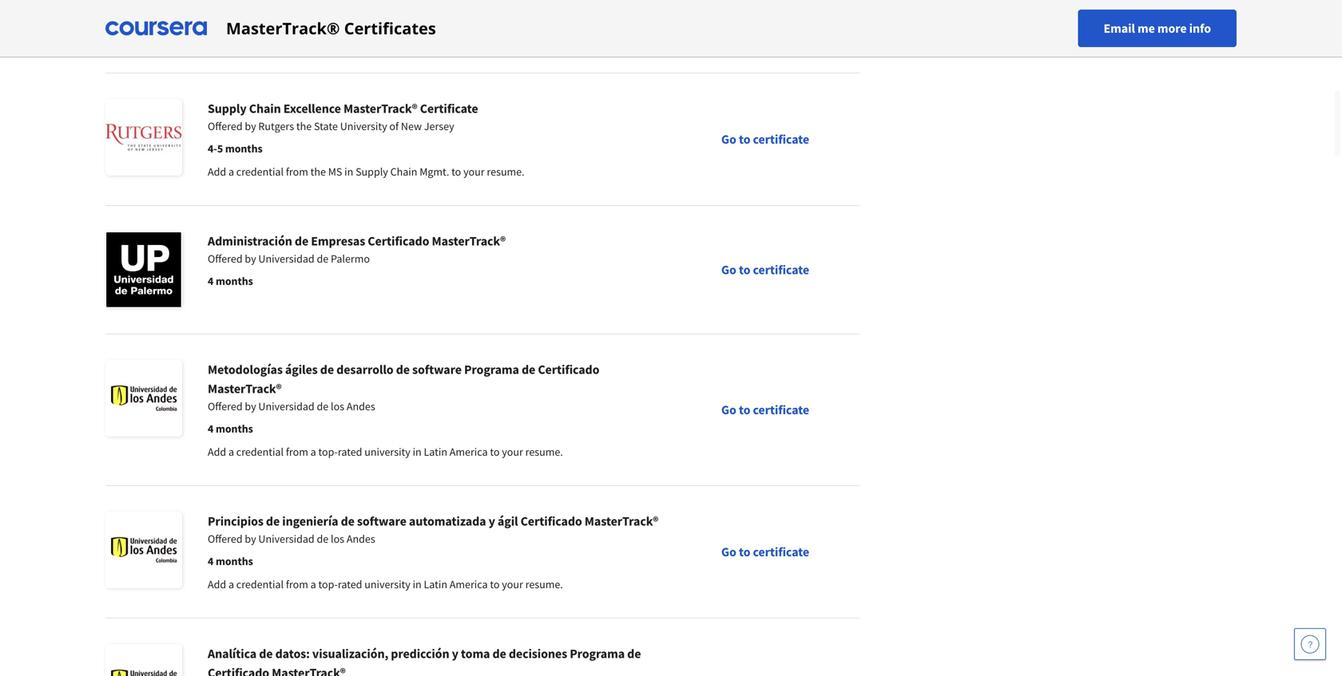 Task type: locate. For each thing, give the bounding box(es) containing it.
mastertrack®
[[226, 17, 340, 39], [344, 101, 418, 117], [432, 233, 506, 249], [208, 381, 282, 397], [585, 514, 659, 530], [272, 666, 346, 677]]

1 horizontal spatial supply
[[356, 165, 388, 179]]

predicción
[[391, 647, 450, 663]]

1 by from the top
[[245, 119, 256, 133]]

programa inside analítica de datos: visualización, predicción y toma de decisiones programa de certificado mastertrack®
[[570, 647, 625, 663]]

by
[[245, 119, 256, 133], [245, 252, 256, 266], [245, 400, 256, 414], [245, 532, 256, 547]]

add a credential from a top-rated university in latin america to your resume.
[[208, 445, 563, 460], [208, 578, 563, 592]]

1 vertical spatial andes
[[347, 532, 375, 547]]

months right coursera image
[[216, 9, 253, 23]]

0 vertical spatial america
[[450, 445, 488, 460]]

add down "principios"
[[208, 578, 226, 592]]

3 universidad from the top
[[258, 532, 315, 547]]

andes
[[347, 400, 375, 414], [347, 532, 375, 547]]

4 months
[[208, 9, 253, 23]]

0 vertical spatial programa
[[464, 362, 519, 378]]

offered down "principios"
[[208, 532, 243, 547]]

top- down ingeniería
[[318, 578, 338, 592]]

1 horizontal spatial of
[[390, 119, 399, 133]]

los inside principios de ingeniería de software automatizada y ágil certificado mastertrack® offered by universidad de los andes 4 months
[[331, 532, 344, 547]]

months inside supply chain excellence mastertrack® certificate offered by rutgers the state university of new jersey 4-5 months
[[225, 141, 263, 156]]

master
[[328, 32, 360, 46]]

2 university from the top
[[365, 578, 411, 592]]

andes inside 'metodologías ágiles de desarrollo de software programa de  certificado mastertrack® offered by universidad de los andes 4 months'
[[347, 400, 375, 414]]

chain inside supply chain excellence mastertrack® certificate offered by rutgers the state university of new jersey 4-5 months
[[249, 101, 281, 117]]

1 vertical spatial university
[[365, 578, 411, 592]]

metodologías
[[208, 362, 283, 378]]

the left ms
[[311, 165, 326, 179]]

mastertrack® inside analítica de datos: visualización, predicción y toma de decisiones programa de certificado mastertrack®
[[272, 666, 346, 677]]

1 go from the top
[[722, 131, 737, 147]]

add up "principios"
[[208, 445, 226, 460]]

mastertrack® inside supply chain excellence mastertrack® certificate offered by rutgers the state university of new jersey 4-5 months
[[344, 101, 418, 117]]

4 down metodologías
[[208, 422, 214, 436]]

1 top- from the top
[[318, 445, 338, 460]]

1 offered from the top
[[208, 119, 243, 133]]

0 vertical spatial andes
[[347, 400, 375, 414]]

0 vertical spatial of
[[362, 32, 371, 46]]

programa
[[464, 362, 519, 378], [570, 647, 625, 663]]

3 4 from the top
[[208, 422, 214, 436]]

y
[[489, 514, 495, 530], [452, 647, 459, 663]]

4 4 from the top
[[208, 555, 214, 569]]

of right master
[[362, 32, 371, 46]]

more
[[1158, 20, 1187, 36]]

4 add from the top
[[208, 578, 226, 592]]

2 vertical spatial the
[[311, 165, 326, 179]]

4 inside 'metodologías ágiles de desarrollo de software programa de  certificado mastertrack® offered by universidad de los andes 4 months'
[[208, 422, 214, 436]]

desarrollo
[[337, 362, 394, 378]]

university for de
[[365, 445, 411, 460]]

automatizada
[[409, 514, 486, 530]]

rated
[[338, 445, 362, 460], [338, 578, 362, 592]]

the down excellence
[[296, 119, 312, 133]]

offered up 5
[[208, 119, 243, 133]]

university
[[365, 445, 411, 460], [365, 578, 411, 592]]

1 vertical spatial in
[[413, 445, 422, 460]]

in
[[345, 165, 353, 179], [413, 445, 422, 460], [413, 578, 422, 592]]

coursera image
[[105, 16, 207, 41]]

universidad de palermo image
[[105, 232, 182, 309]]

0 horizontal spatial programa
[[464, 362, 519, 378]]

offered
[[208, 119, 243, 133], [208, 252, 243, 266], [208, 400, 243, 414], [208, 532, 243, 547]]

university down principios de ingeniería de software automatizada y ágil certificado mastertrack® offered by universidad de los andes 4 months
[[365, 578, 411, 592]]

a
[[229, 32, 234, 46], [229, 165, 234, 179], [229, 445, 234, 460], [311, 445, 316, 460], [229, 578, 234, 592], [311, 578, 316, 592]]

1 vertical spatial programa
[[570, 647, 625, 663]]

credential down "principios"
[[236, 578, 284, 592]]

1 vertical spatial rated
[[338, 578, 362, 592]]

certificate
[[753, 131, 810, 147], [753, 262, 810, 278], [753, 402, 810, 418], [753, 545, 810, 561]]

los inside 'metodologías ágiles de desarrollo de software programa de  certificado mastertrack® offered by universidad de los andes 4 months'
[[331, 400, 344, 414]]

2 universidad de los andes image from the top
[[105, 512, 182, 589]]

los for de
[[331, 532, 344, 547]]

2 rated from the top
[[338, 578, 362, 592]]

1 vertical spatial universidad
[[258, 400, 315, 414]]

universidad inside 'metodologías ágiles de desarrollo de software programa de  certificado mastertrack® offered by universidad de los andes 4 months'
[[258, 400, 315, 414]]

2 from from the top
[[286, 165, 308, 179]]

0 horizontal spatial chain
[[249, 101, 281, 117]]

of
[[362, 32, 371, 46], [390, 119, 399, 133]]

certificates
[[344, 17, 436, 39]]

months inside principios de ingeniería de software automatizada y ágil certificado mastertrack® offered by universidad de los andes 4 months
[[216, 555, 253, 569]]

0 vertical spatial top-
[[318, 445, 338, 460]]

1 latin from the top
[[424, 445, 448, 460]]

add for principios de ingeniería de software automatizada y ágil certificado mastertrack®
[[208, 578, 226, 592]]

go to certificate for principios de ingeniería de software automatizada y ágil certificado mastertrack®
[[722, 545, 810, 561]]

your right 'mgmt.'
[[464, 165, 485, 179]]

months down "principios"
[[216, 555, 253, 569]]

credential down 4 months
[[236, 32, 284, 46]]

go for administración de empresas certificado mastertrack®
[[722, 262, 737, 278]]

chain left 'mgmt.'
[[391, 165, 418, 179]]

andes for desarrollo
[[347, 400, 375, 414]]

1 horizontal spatial software
[[412, 362, 462, 378]]

from left ms
[[286, 165, 308, 179]]

los
[[331, 400, 344, 414], [331, 532, 344, 547]]

1 vertical spatial top-
[[318, 578, 338, 592]]

los for desarrollo
[[331, 400, 344, 414]]

offered down metodologías
[[208, 400, 243, 414]]

universidad for de
[[258, 532, 315, 547]]

jersey
[[424, 119, 455, 133]]

1 universidad de los andes image from the top
[[105, 360, 182, 437]]

universidad inside principios de ingeniería de software automatizada y ágil certificado mastertrack® offered by universidad de los andes 4 months
[[258, 532, 315, 547]]

palermo
[[331, 252, 370, 266]]

by down administración at the top
[[245, 252, 256, 266]]

certificate for metodologías ágiles de desarrollo de software programa de  certificado mastertrack®
[[753, 402, 810, 418]]

supply up 5
[[208, 101, 247, 117]]

3 credential from the top
[[236, 445, 284, 460]]

certificado
[[368, 233, 429, 249], [538, 362, 600, 378], [521, 514, 582, 530], [208, 666, 269, 677]]

top-
[[318, 445, 338, 460], [318, 578, 338, 592]]

1 horizontal spatial programa
[[570, 647, 625, 663]]

chain up the rutgers
[[249, 101, 281, 117]]

from down ingeniería
[[286, 578, 308, 592]]

4 down administración at the top
[[208, 274, 214, 289]]

from for ágiles
[[286, 445, 308, 460]]

add down 5
[[208, 165, 226, 179]]

3 certificate from the top
[[753, 402, 810, 418]]

add down 4 months
[[208, 32, 226, 46]]

latin down 'metodologías ágiles de desarrollo de software programa de  certificado mastertrack® offered by universidad de los andes 4 months'
[[424, 445, 448, 460]]

add for supply chain excellence mastertrack® certificate
[[208, 165, 226, 179]]

1 horizontal spatial y
[[489, 514, 495, 530]]

universidad down ingeniería
[[258, 532, 315, 547]]

empresas
[[311, 233, 365, 249]]

in down 'metodologías ágiles de desarrollo de software programa de  certificado mastertrack® offered by universidad de los andes 4 months'
[[413, 445, 422, 460]]

2 by from the top
[[245, 252, 256, 266]]

analítica de datos: visualización, predicción y toma de decisiones programa de certificado mastertrack® link
[[105, 619, 860, 677]]

months down metodologías
[[216, 422, 253, 436]]

1 vertical spatial supply
[[356, 165, 388, 179]]

1 america from the top
[[450, 445, 488, 460]]

1 vertical spatial universidad de los andes image
[[105, 512, 182, 589]]

go for metodologías ágiles de desarrollo de software programa de  certificado mastertrack®
[[722, 402, 737, 418]]

a down ingeniería
[[311, 578, 316, 592]]

0 vertical spatial universidad de los andes image
[[105, 360, 182, 437]]

by down metodologías
[[245, 400, 256, 414]]

visualización,
[[312, 647, 389, 663]]

universidad de los andes image for principios de ingeniería de software automatizada y ágil certificado mastertrack®
[[105, 512, 182, 589]]

from left master
[[286, 32, 308, 46]]

1 horizontal spatial chain
[[391, 165, 418, 179]]

credential up "principios"
[[236, 445, 284, 460]]

your
[[466, 32, 487, 46], [464, 165, 485, 179], [502, 445, 523, 460], [502, 578, 523, 592]]

mastertrack® certificates
[[226, 17, 436, 39]]

in right ms
[[345, 165, 353, 179]]

a up ingeniería
[[311, 445, 316, 460]]

latin down principios de ingeniería de software automatizada y ágil certificado mastertrack® offered by universidad de los andes 4 months
[[424, 578, 448, 592]]

1 add a credential from a top-rated university in latin america to your resume. from the top
[[208, 445, 563, 460]]

de
[[295, 233, 309, 249], [317, 252, 329, 266], [320, 362, 334, 378], [396, 362, 410, 378], [522, 362, 536, 378], [317, 400, 329, 414], [266, 514, 280, 530], [341, 514, 355, 530], [317, 532, 329, 547], [259, 647, 273, 663], [493, 647, 507, 663], [628, 647, 641, 663]]

2 add from the top
[[208, 165, 226, 179]]

by left the rutgers
[[245, 119, 256, 133]]

3 add from the top
[[208, 445, 226, 460]]

2 vertical spatial in
[[413, 578, 422, 592]]

2 credential from the top
[[236, 165, 284, 179]]

1 vertical spatial y
[[452, 647, 459, 663]]

2 offered from the top
[[208, 252, 243, 266]]

university down 'metodologías ágiles de desarrollo de software programa de  certificado mastertrack® offered by universidad de los andes 4 months'
[[365, 445, 411, 460]]

1 vertical spatial latin
[[424, 578, 448, 592]]

your right program
[[466, 32, 487, 46]]

supply inside supply chain excellence mastertrack® certificate offered by rutgers the state university of new jersey 4-5 months
[[208, 101, 247, 117]]

universidad de los andes image for metodologías ágiles de desarrollo de software programa de  certificado mastertrack®
[[105, 360, 182, 437]]

months inside 'metodologías ágiles de desarrollo de software programa de  certificado mastertrack® offered by universidad de los andes 4 months'
[[216, 422, 253, 436]]

the left master
[[311, 32, 326, 46]]

4 down "principios"
[[208, 555, 214, 569]]

ágiles
[[285, 362, 318, 378]]

2 andes from the top
[[347, 532, 375, 547]]

2 universidad from the top
[[258, 400, 315, 414]]

rutgers the state university of new jersey image
[[105, 99, 182, 176]]

me
[[1138, 20, 1155, 36]]

0 vertical spatial los
[[331, 400, 344, 414]]

the
[[311, 32, 326, 46], [296, 119, 312, 133], [311, 165, 326, 179]]

universidad down ágiles at the bottom left
[[258, 400, 315, 414]]

go to certificate
[[722, 131, 810, 147], [722, 262, 810, 278], [722, 402, 810, 418], [722, 545, 810, 561]]

1 vertical spatial the
[[296, 119, 312, 133]]

top- for ingeniería
[[318, 578, 338, 592]]

america down principios de ingeniería de software automatizada y ágil certificado mastertrack® offered by universidad de los andes 4 months
[[450, 578, 488, 592]]

y left toma
[[452, 647, 459, 663]]

1 university from the top
[[365, 445, 411, 460]]

1 vertical spatial of
[[390, 119, 399, 133]]

los down ingeniería
[[331, 532, 344, 547]]

principios de ingeniería de software automatizada y ágil certificado mastertrack® offered by universidad de los andes 4 months
[[208, 514, 659, 569]]

2 vertical spatial universidad
[[258, 532, 315, 547]]

top- up ingeniería
[[318, 445, 338, 460]]

4 go to certificate from the top
[[722, 545, 810, 561]]

go to certificate for administración de empresas certificado mastertrack®
[[722, 262, 810, 278]]

0 vertical spatial y
[[489, 514, 495, 530]]

mastertrack® inside 'metodologías ágiles de desarrollo de software programa de  certificado mastertrack® offered by universidad de los andes 4 months'
[[208, 381, 282, 397]]

months down administración at the top
[[216, 274, 253, 289]]

analítica
[[208, 647, 257, 663]]

resume.
[[489, 32, 527, 46], [487, 165, 525, 179], [526, 445, 563, 460], [526, 578, 563, 592]]

months inside administración de empresas certificado mastertrack® offered by universidad de palermo 4 months
[[216, 274, 253, 289]]

0 vertical spatial latin
[[424, 445, 448, 460]]

2 add a credential from a top-rated university in latin america to your resume. from the top
[[208, 578, 563, 592]]

3 go to certificate from the top
[[722, 402, 810, 418]]

credential down the rutgers
[[236, 165, 284, 179]]

email
[[1104, 20, 1136, 36]]

state
[[314, 119, 338, 133]]

0 horizontal spatial software
[[357, 514, 407, 530]]

chain
[[249, 101, 281, 117], [391, 165, 418, 179]]

offered down administración at the top
[[208, 252, 243, 266]]

america up automatizada
[[450, 445, 488, 460]]

go for principios de ingeniería de software automatizada y ágil certificado mastertrack®
[[722, 545, 737, 561]]

from for chain
[[286, 165, 308, 179]]

0 vertical spatial rated
[[338, 445, 362, 460]]

4 right coursera image
[[208, 9, 214, 23]]

2 top- from the top
[[318, 578, 338, 592]]

2 certificate from the top
[[753, 262, 810, 278]]

1 vertical spatial software
[[357, 514, 407, 530]]

supply right ms
[[356, 165, 388, 179]]

0 vertical spatial chain
[[249, 101, 281, 117]]

1 from from the top
[[286, 32, 308, 46]]

by down "principios"
[[245, 532, 256, 547]]

0 vertical spatial supply
[[208, 101, 247, 117]]

2 go to certificate from the top
[[722, 262, 810, 278]]

0 horizontal spatial of
[[362, 32, 371, 46]]

1 rated from the top
[[338, 445, 362, 460]]

2 los from the top
[[331, 532, 344, 547]]

4 offered from the top
[[208, 532, 243, 547]]

add
[[208, 32, 226, 46], [208, 165, 226, 179], [208, 445, 226, 460], [208, 578, 226, 592]]

a up "principios"
[[229, 445, 234, 460]]

top- for de
[[318, 445, 338, 460]]

your down ágil
[[502, 578, 523, 592]]

0 horizontal spatial supply
[[208, 101, 247, 117]]

1 los from the top
[[331, 400, 344, 414]]

certificado inside principios de ingeniería de software automatizada y ágil certificado mastertrack® offered by universidad de los andes 4 months
[[521, 514, 582, 530]]

metodologías ágiles de desarrollo de software programa de  certificado mastertrack® offered by universidad de los andes 4 months
[[208, 362, 600, 436]]

2 go from the top
[[722, 262, 737, 278]]

software left automatizada
[[357, 514, 407, 530]]

software inside principios de ingeniería de software automatizada y ágil certificado mastertrack® offered by universidad de los andes 4 months
[[357, 514, 407, 530]]

from up ingeniería
[[286, 445, 308, 460]]

in down principios de ingeniería de software automatizada y ágil certificado mastertrack® offered by universidad de los andes 4 months
[[413, 578, 422, 592]]

andes inside principios de ingeniería de software automatizada y ágil certificado mastertrack® offered by universidad de los andes 4 months
[[347, 532, 375, 547]]

0 vertical spatial university
[[365, 445, 411, 460]]

1 vertical spatial los
[[331, 532, 344, 547]]

y left ágil
[[489, 514, 495, 530]]

universidad de los andes image
[[105, 360, 182, 437], [105, 512, 182, 589]]

university
[[340, 119, 387, 133]]

0 horizontal spatial y
[[452, 647, 459, 663]]

1 universidad from the top
[[258, 252, 315, 266]]

0 vertical spatial the
[[311, 32, 326, 46]]

4 go from the top
[[722, 545, 737, 561]]

help center image
[[1301, 635, 1320, 655]]

4 credential from the top
[[236, 578, 284, 592]]

3 by from the top
[[245, 400, 256, 414]]

add a credential from a top-rated university in latin america to your resume. for software
[[208, 578, 563, 592]]

4
[[208, 9, 214, 23], [208, 274, 214, 289], [208, 422, 214, 436], [208, 555, 214, 569]]

by inside principios de ingeniería de software automatizada y ágil certificado mastertrack® offered by universidad de los andes 4 months
[[245, 532, 256, 547]]

administración
[[208, 233, 292, 249]]

software right the desarrollo
[[412, 362, 462, 378]]

1 certificate from the top
[[753, 131, 810, 147]]

to
[[454, 32, 464, 46], [739, 131, 751, 147], [452, 165, 461, 179], [739, 262, 751, 278], [739, 402, 751, 418], [490, 445, 500, 460], [739, 545, 751, 561], [490, 578, 500, 592]]

certificado inside 'metodologías ágiles de desarrollo de software programa de  certificado mastertrack® offered by universidad de los andes 4 months'
[[538, 362, 600, 378]]

2 4 from the top
[[208, 274, 214, 289]]

months
[[216, 9, 253, 23], [225, 141, 263, 156], [216, 274, 253, 289], [216, 422, 253, 436], [216, 555, 253, 569]]

1 vertical spatial chain
[[391, 165, 418, 179]]

0 vertical spatial software
[[412, 362, 462, 378]]

0 vertical spatial universidad
[[258, 252, 315, 266]]

1 andes from the top
[[347, 400, 375, 414]]

add a credential from the master of science program to your resume.
[[208, 32, 527, 46]]

supply
[[208, 101, 247, 117], [356, 165, 388, 179]]

add a credential from a top-rated university in latin america to your resume. down 'metodologías ágiles de desarrollo de software programa de  certificado mastertrack® offered by universidad de los andes 4 months'
[[208, 445, 563, 460]]

universidad inside administración de empresas certificado mastertrack® offered by universidad de palermo 4 months
[[258, 252, 315, 266]]

of left new
[[390, 119, 399, 133]]

universidad down administración at the top
[[258, 252, 315, 266]]

rated up visualización,
[[338, 578, 362, 592]]

los down the desarrollo
[[331, 400, 344, 414]]

latin
[[424, 445, 448, 460], [424, 578, 448, 592]]

4 by from the top
[[245, 532, 256, 547]]

4-
[[208, 141, 217, 156]]

offered inside administración de empresas certificado mastertrack® offered by universidad de palermo 4 months
[[208, 252, 243, 266]]

add a credential from a top-rated university in latin america to your resume. down principios de ingeniería de software automatizada y ágil certificado mastertrack® offered by universidad de los andes 4 months
[[208, 578, 563, 592]]

3 offered from the top
[[208, 400, 243, 414]]

from
[[286, 32, 308, 46], [286, 165, 308, 179], [286, 445, 308, 460], [286, 578, 308, 592]]

universidad
[[258, 252, 315, 266], [258, 400, 315, 414], [258, 532, 315, 547]]

go
[[722, 131, 737, 147], [722, 262, 737, 278], [722, 402, 737, 418], [722, 545, 737, 561]]

america
[[450, 445, 488, 460], [450, 578, 488, 592]]

4 from from the top
[[286, 578, 308, 592]]

software
[[412, 362, 462, 378], [357, 514, 407, 530]]

3 from from the top
[[286, 445, 308, 460]]

months right 5
[[225, 141, 263, 156]]

0 vertical spatial add a credential from a top-rated university in latin america to your resume.
[[208, 445, 563, 460]]

1 vertical spatial add a credential from a top-rated university in latin america to your resume.
[[208, 578, 563, 592]]

rated down 'metodologías ágiles de desarrollo de software programa de  certificado mastertrack® offered by universidad de los andes 4 months'
[[338, 445, 362, 460]]

2 latin from the top
[[424, 578, 448, 592]]

1 vertical spatial america
[[450, 578, 488, 592]]

1 go to certificate from the top
[[722, 131, 810, 147]]

4 certificate from the top
[[753, 545, 810, 561]]

4 inside principios de ingeniería de software automatizada y ágil certificado mastertrack® offered by universidad de los andes 4 months
[[208, 555, 214, 569]]

credential
[[236, 32, 284, 46], [236, 165, 284, 179], [236, 445, 284, 460], [236, 578, 284, 592]]

2 america from the top
[[450, 578, 488, 592]]

excellence
[[284, 101, 341, 117]]

3 go from the top
[[722, 402, 737, 418]]



Task type: vqa. For each thing, say whether or not it's contained in the screenshot.
fourth Go from the top of the page
yes



Task type: describe. For each thing, give the bounding box(es) containing it.
decisiones
[[509, 647, 568, 663]]

a down 4 months
[[229, 32, 234, 46]]

analítica de datos: visualización, predicción y toma de decisiones programa de certificado mastertrack®
[[208, 647, 641, 677]]

andes for de
[[347, 532, 375, 547]]

go to certificate for metodologías ágiles de desarrollo de software programa de  certificado mastertrack®
[[722, 402, 810, 418]]

university of michigan image
[[105, 0, 182, 43]]

mastertrack® inside principios de ingeniería de software automatizada y ágil certificado mastertrack® offered by universidad de los andes 4 months
[[585, 514, 659, 530]]

go to certificate for supply chain excellence mastertrack® certificate
[[722, 131, 810, 147]]

science
[[373, 32, 409, 46]]

go for supply chain excellence mastertrack® certificate
[[722, 131, 737, 147]]

ms
[[328, 165, 342, 179]]

in for software
[[413, 578, 422, 592]]

add a credential from a top-rated university in latin america to your resume. for de
[[208, 445, 563, 460]]

ágil
[[498, 514, 518, 530]]

in for de
[[413, 445, 422, 460]]

certificate for administración de empresas certificado mastertrack®
[[753, 262, 810, 278]]

toma
[[461, 647, 490, 663]]

administración de empresas certificado mastertrack® offered by universidad de palermo 4 months
[[208, 233, 506, 289]]

your up ágil
[[502, 445, 523, 460]]

latin for software
[[424, 445, 448, 460]]

ingeniería
[[282, 514, 338, 530]]

datos:
[[275, 647, 310, 663]]

credential for principios
[[236, 578, 284, 592]]

the inside supply chain excellence mastertrack® certificate offered by rutgers the state university of new jersey 4-5 months
[[296, 119, 312, 133]]

certificate
[[420, 101, 478, 117]]

credential for supply
[[236, 165, 284, 179]]

mastertrack® inside administración de empresas certificado mastertrack® offered by universidad de palermo 4 months
[[432, 233, 506, 249]]

the for master
[[311, 32, 326, 46]]

certificado inside administración de empresas certificado mastertrack® offered by universidad de palermo 4 months
[[368, 233, 429, 249]]

latin for automatizada
[[424, 578, 448, 592]]

y inside principios de ingeniería de software automatizada y ágil certificado mastertrack® offered by universidad de los andes 4 months
[[489, 514, 495, 530]]

of inside supply chain excellence mastertrack® certificate offered by rutgers the state university of new jersey 4-5 months
[[390, 119, 399, 133]]

from for de
[[286, 578, 308, 592]]

the for ms
[[311, 165, 326, 179]]

by inside supply chain excellence mastertrack® certificate offered by rutgers the state university of new jersey 4-5 months
[[245, 119, 256, 133]]

america for automatizada
[[450, 578, 488, 592]]

1 credential from the top
[[236, 32, 284, 46]]

add for metodologías ágiles de desarrollo de software programa de  certificado mastertrack®
[[208, 445, 226, 460]]

america for software
[[450, 445, 488, 460]]

1 4 from the top
[[208, 9, 214, 23]]

a down "principios"
[[229, 578, 234, 592]]

add a credential from the ms in supply chain mgmt. to your resume.
[[208, 165, 525, 179]]

5
[[217, 141, 223, 156]]

principios
[[208, 514, 264, 530]]

universidad for ágiles
[[258, 400, 315, 414]]

university for software
[[365, 578, 411, 592]]

rutgers
[[258, 119, 294, 133]]

0 vertical spatial in
[[345, 165, 353, 179]]

software inside 'metodologías ágiles de desarrollo de software programa de  certificado mastertrack® offered by universidad de los andes 4 months'
[[412, 362, 462, 378]]

certificate for supply chain excellence mastertrack® certificate
[[753, 131, 810, 147]]

y inside analítica de datos: visualización, predicción y toma de decisiones programa de certificado mastertrack®
[[452, 647, 459, 663]]

email me more info button
[[1079, 10, 1237, 47]]

mgmt.
[[420, 165, 449, 179]]

rated for de
[[338, 578, 362, 592]]

new
[[401, 119, 422, 133]]

email me more info
[[1104, 20, 1212, 36]]

offered inside 'metodologías ágiles de desarrollo de software programa de  certificado mastertrack® offered by universidad de los andes 4 months'
[[208, 400, 243, 414]]

rated for desarrollo
[[338, 445, 362, 460]]

1 add from the top
[[208, 32, 226, 46]]

certificado inside analítica de datos: visualización, predicción y toma de decisiones programa de certificado mastertrack®
[[208, 666, 269, 677]]

by inside 'metodologías ágiles de desarrollo de software programa de  certificado mastertrack® offered by universidad de los andes 4 months'
[[245, 400, 256, 414]]

supply chain excellence mastertrack® certificate offered by rutgers the state university of new jersey 4-5 months
[[208, 101, 478, 156]]

a up administración at the top
[[229, 165, 234, 179]]

by inside administración de empresas certificado mastertrack® offered by universidad de palermo 4 months
[[245, 252, 256, 266]]

offered inside principios de ingeniería de software automatizada y ágil certificado mastertrack® offered by universidad de los andes 4 months
[[208, 532, 243, 547]]

info
[[1190, 20, 1212, 36]]

4 inside administración de empresas certificado mastertrack® offered by universidad de palermo 4 months
[[208, 274, 214, 289]]

credential for metodologías
[[236, 445, 284, 460]]

offered inside supply chain excellence mastertrack® certificate offered by rutgers the state university of new jersey 4-5 months
[[208, 119, 243, 133]]

programa inside 'metodologías ágiles de desarrollo de software programa de  certificado mastertrack® offered by universidad de los andes 4 months'
[[464, 362, 519, 378]]

program
[[412, 32, 452, 46]]

certificate for principios de ingeniería de software automatizada y ágil certificado mastertrack®
[[753, 545, 810, 561]]



